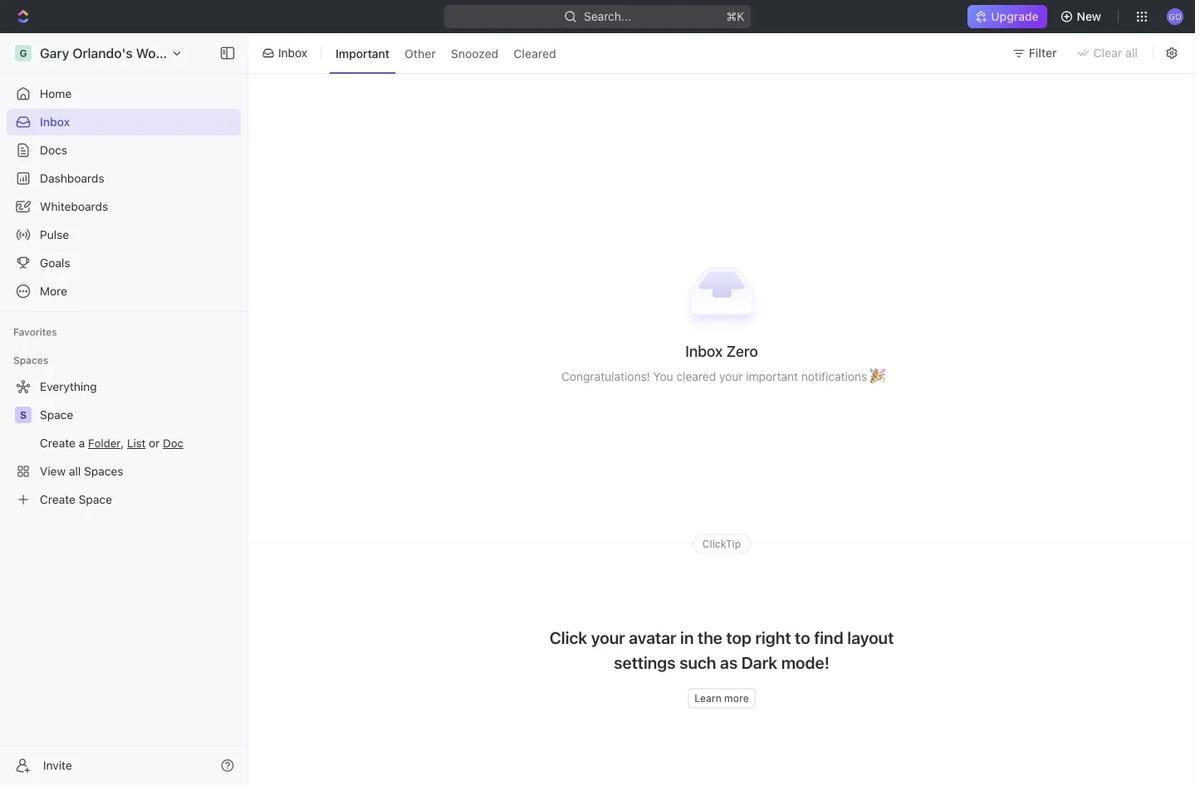 Task type: describe. For each thing, give the bounding box(es) containing it.
0 horizontal spatial spaces
[[13, 355, 48, 366]]

space, , element
[[15, 407, 32, 424]]

everything link
[[7, 374, 238, 400]]

favorites button
[[7, 322, 64, 342]]

go
[[1169, 11, 1182, 21]]

folder
[[88, 437, 121, 450]]

learn
[[695, 693, 722, 705]]

gary
[[40, 45, 69, 61]]

all for view
[[69, 465, 81, 478]]

create space
[[40, 493, 112, 507]]

upgrade
[[991, 10, 1039, 23]]

mode!
[[781, 654, 830, 673]]

tree inside sidebar navigation
[[7, 374, 241, 513]]

s
[[20, 410, 27, 421]]

clear all button
[[1070, 40, 1148, 66]]

clicktip
[[703, 539, 741, 550]]

other button
[[399, 40, 442, 66]]

dark
[[742, 654, 778, 673]]

pulse link
[[7, 222, 241, 248]]

clear
[[1094, 46, 1123, 60]]

important button
[[330, 40, 396, 66]]

a
[[79, 437, 85, 450]]

top
[[726, 629, 752, 648]]

you
[[653, 370, 673, 384]]

g
[[19, 47, 27, 59]]

goals link
[[7, 250, 241, 277]]

clear all
[[1094, 46, 1138, 60]]

congratulations! you cleared your important notifications 🎉
[[562, 370, 882, 384]]

workspace
[[136, 45, 205, 61]]

click
[[550, 629, 587, 648]]

snoozed
[[451, 46, 499, 60]]

as
[[720, 654, 738, 673]]

search...
[[584, 10, 631, 23]]

whiteboards
[[40, 200, 108, 213]]

other
[[405, 46, 436, 60]]

,
[[121, 437, 124, 450]]

folder button
[[88, 437, 121, 450]]

view
[[40, 465, 66, 478]]

upgrade link
[[968, 5, 1047, 28]]

everything
[[40, 380, 97, 394]]

space inside "link"
[[79, 493, 112, 507]]

🎉
[[871, 370, 882, 384]]

the
[[698, 629, 723, 648]]

find
[[814, 629, 844, 648]]

dashboards
[[40, 172, 104, 185]]

inbox zero
[[686, 342, 758, 360]]

inbox link
[[7, 109, 241, 135]]

view all spaces link
[[7, 459, 238, 485]]

2 vertical spatial inbox
[[686, 342, 723, 360]]

1 vertical spatial spaces
[[84, 465, 123, 478]]

cleared button
[[508, 40, 562, 66]]

doc
[[163, 437, 184, 450]]

orlando's
[[73, 45, 133, 61]]



Task type: vqa. For each thing, say whether or not it's contained in the screenshot.
USER GROUP image within Sidebar navigation
no



Task type: locate. For each thing, give the bounding box(es) containing it.
layout
[[847, 629, 894, 648]]

cleared
[[514, 46, 556, 60]]

your down inbox zero
[[719, 370, 743, 384]]

important
[[746, 370, 798, 384]]

spaces
[[13, 355, 48, 366], [84, 465, 123, 478]]

0 vertical spatial your
[[719, 370, 743, 384]]

new button
[[1054, 3, 1111, 30]]

dashboards link
[[7, 165, 241, 192]]

such
[[680, 654, 716, 673]]

create left a
[[40, 437, 76, 450]]

0 horizontal spatial all
[[69, 465, 81, 478]]

filter
[[1029, 46, 1057, 60]]

notifications
[[801, 370, 867, 384]]

1 horizontal spatial spaces
[[84, 465, 123, 478]]

0 horizontal spatial space
[[40, 408, 73, 422]]

1 horizontal spatial your
[[719, 370, 743, 384]]

gary orlando's workspace
[[40, 45, 205, 61]]

all right clear
[[1126, 46, 1138, 60]]

0 vertical spatial spaces
[[13, 355, 48, 366]]

settings
[[614, 654, 676, 673]]

1 vertical spatial space
[[79, 493, 112, 507]]

1 horizontal spatial space
[[79, 493, 112, 507]]

inbox
[[278, 46, 307, 60], [40, 115, 70, 129], [686, 342, 723, 360]]

whiteboards link
[[7, 194, 241, 220]]

home link
[[7, 81, 241, 107]]

1 vertical spatial inbox
[[40, 115, 70, 129]]

0 vertical spatial create
[[40, 437, 76, 450]]

1 vertical spatial create
[[40, 493, 76, 507]]

2 horizontal spatial inbox
[[686, 342, 723, 360]]

your inside click your avatar in the top right to find layout settings such as dark mode!
[[591, 629, 625, 648]]

learn more link
[[688, 689, 756, 709]]

invite
[[43, 759, 72, 773]]

view all spaces
[[40, 465, 123, 478]]

favorites
[[13, 326, 57, 338]]

2 create from the top
[[40, 493, 76, 507]]

gary orlando's workspace, , element
[[15, 45, 32, 61]]

0 vertical spatial inbox
[[278, 46, 307, 60]]

spaces down folder
[[84, 465, 123, 478]]

click your avatar in the top right to find layout settings such as dark mode!
[[550, 629, 894, 673]]

create a folder , list or doc
[[40, 437, 184, 450]]

sidebar navigation
[[0, 33, 252, 786]]

home
[[40, 87, 72, 101]]

0 horizontal spatial your
[[591, 629, 625, 648]]

docs
[[40, 143, 67, 157]]

important
[[336, 46, 390, 60]]

space
[[40, 408, 73, 422], [79, 493, 112, 507]]

tree
[[7, 374, 241, 513]]

1 vertical spatial all
[[69, 465, 81, 478]]

spaces down favorites button in the left top of the page
[[13, 355, 48, 366]]

space down view all spaces
[[79, 493, 112, 507]]

avatar
[[629, 629, 677, 648]]

docs link
[[7, 137, 241, 164]]

inbox up cleared
[[686, 342, 723, 360]]

all inside sidebar navigation
[[69, 465, 81, 478]]

0 horizontal spatial inbox
[[40, 115, 70, 129]]

new
[[1077, 10, 1102, 23]]

or
[[149, 437, 160, 450]]

learn more
[[695, 693, 749, 705]]

snoozed button
[[445, 40, 505, 66]]

inbox inside sidebar navigation
[[40, 115, 70, 129]]

0 vertical spatial all
[[1126, 46, 1138, 60]]

inbox down home
[[40, 115, 70, 129]]

in
[[680, 629, 694, 648]]

0 vertical spatial space
[[40, 408, 73, 422]]

list button
[[127, 437, 146, 450]]

1 vertical spatial your
[[591, 629, 625, 648]]

more
[[724, 693, 749, 705]]

create space link
[[7, 487, 238, 513]]

1 horizontal spatial inbox
[[278, 46, 307, 60]]

space link
[[40, 402, 238, 429]]

all right view
[[69, 465, 81, 478]]

more button
[[7, 278, 241, 305]]

1 create from the top
[[40, 437, 76, 450]]

go button
[[1162, 3, 1189, 30]]

1 horizontal spatial all
[[1126, 46, 1138, 60]]

to
[[795, 629, 810, 648]]

more
[[40, 285, 67, 298]]

tab list
[[327, 30, 565, 76]]

create down view
[[40, 493, 76, 507]]

tree containing everything
[[7, 374, 241, 513]]

all inside button
[[1126, 46, 1138, 60]]

create
[[40, 437, 76, 450], [40, 493, 76, 507]]

create for create a folder , list or doc
[[40, 437, 76, 450]]

inbox left important button
[[278, 46, 307, 60]]

filter button
[[1006, 40, 1067, 66]]

space down the everything
[[40, 408, 73, 422]]

doc button
[[163, 437, 184, 450]]

list
[[127, 437, 146, 450]]

⌘k
[[727, 10, 745, 23]]

all
[[1126, 46, 1138, 60], [69, 465, 81, 478]]

goals
[[40, 256, 70, 270]]

your
[[719, 370, 743, 384], [591, 629, 625, 648]]

zero
[[727, 342, 758, 360]]

create inside create space "link"
[[40, 493, 76, 507]]

cleared
[[677, 370, 716, 384]]

your right click
[[591, 629, 625, 648]]

create for create space
[[40, 493, 76, 507]]

pulse
[[40, 228, 69, 242]]

congratulations!
[[562, 370, 650, 384]]

right
[[756, 629, 791, 648]]

all for clear
[[1126, 46, 1138, 60]]

tab list containing important
[[327, 30, 565, 76]]



